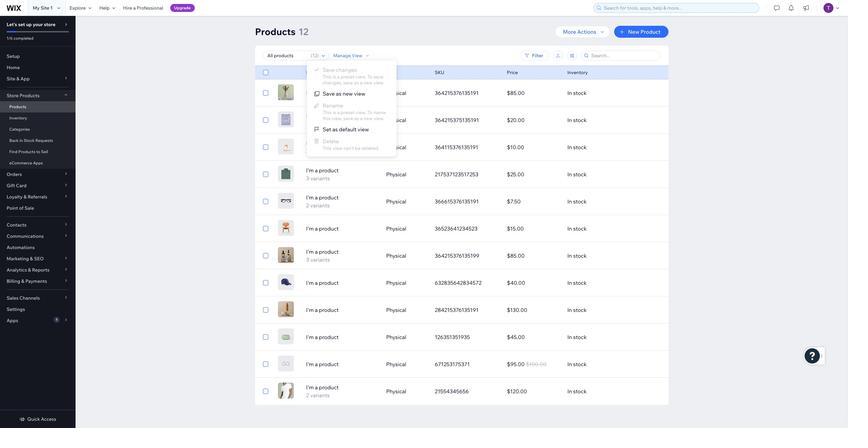 Task type: vqa. For each thing, say whether or not it's contained in the screenshot.


Task type: locate. For each thing, give the bounding box(es) containing it.
as up save as new view button
[[354, 80, 359, 86]]

stock for 36523641234523
[[573, 226, 587, 232]]

5 i'm a product from the top
[[306, 334, 339, 341]]

i'm a product link for 36523641234523
[[302, 225, 382, 233]]

to left 'name'
[[368, 110, 373, 116]]

8 physical from the top
[[386, 280, 406, 287]]

in stock link for 217537123517253
[[564, 167, 636, 183]]

2 physical link from the top
[[382, 112, 431, 128]]

new up save as new view button
[[364, 80, 373, 86]]

1 vertical spatial i'm a product 3 variants
[[306, 249, 339, 263]]

i'm a product link for 671253175371
[[302, 361, 382, 369]]

10 in from the top
[[568, 334, 572, 341]]

new
[[364, 80, 373, 86], [343, 90, 353, 97], [364, 116, 373, 122]]

12 up name
[[313, 53, 317, 59]]

364115376135191
[[435, 144, 478, 151]]

0 vertical spatial 1
[[50, 5, 53, 11]]

2 to from the top
[[368, 110, 373, 116]]

stock for 126351351935
[[573, 334, 587, 341]]

1 in stock link from the top
[[564, 85, 636, 101]]

3 in stock from the top
[[568, 144, 587, 151]]

in stock link for 364215376135199
[[564, 248, 636, 264]]

as inside button
[[336, 90, 342, 97]]

new inside save changes this is a preset view. to save changes, save as a new view.
[[364, 80, 373, 86]]

is down changes
[[333, 74, 336, 80]]

8 in stock from the top
[[568, 280, 587, 287]]

284215376135191 link
[[431, 303, 503, 319]]

0 vertical spatial apps
[[33, 161, 43, 166]]

1 down settings "link"
[[56, 318, 57, 322]]

6 i'm a product from the top
[[306, 362, 339, 368]]

i'm a product link for 284215376135191
[[302, 307, 382, 315]]

1 i'm a product link from the top
[[302, 89, 382, 97]]

physical for 364115376135191
[[386, 144, 406, 151]]

i'm a product 2 variants for 21554345656
[[306, 385, 339, 399]]

as
[[354, 80, 359, 86], [336, 90, 342, 97], [354, 116, 359, 122], [332, 126, 338, 133]]

site inside popup button
[[7, 76, 15, 82]]

2 in stock link from the top
[[564, 112, 636, 128]]

2 variants from the top
[[310, 148, 330, 155]]

in stock for 21554345656
[[568, 389, 587, 395]]

1 horizontal spatial site
[[41, 5, 49, 11]]

site down "home"
[[7, 76, 15, 82]]

save for rename
[[344, 116, 353, 122]]

marketing & seo
[[7, 256, 44, 262]]

3 in from the top
[[568, 144, 572, 151]]

stock for 671253175371
[[573, 362, 587, 368]]

physical for 671253175371
[[386, 362, 406, 368]]

more
[[563, 29, 576, 35]]

11 in stock from the top
[[568, 362, 587, 368]]

2 physical from the top
[[386, 117, 406, 124]]

in stock for 364115376135191
[[568, 144, 587, 151]]

2 for 366615376135191
[[306, 203, 309, 209]]

12 for products 12
[[299, 26, 309, 37]]

up
[[26, 22, 32, 28]]

site right my
[[41, 5, 49, 11]]

in stock for 364215376135191
[[568, 90, 587, 96]]

in for 632835642834572
[[568, 280, 572, 287]]

apps down settings
[[7, 318, 18, 324]]

i'm a product 3 variants
[[306, 167, 339, 182], [306, 249, 339, 263]]

$95.00
[[507, 362, 525, 368]]

1 vertical spatial site
[[7, 76, 15, 82]]

preset
[[341, 74, 355, 80], [341, 110, 355, 116]]

364115376135191 link
[[431, 140, 503, 155]]

changes,
[[323, 80, 342, 86]]

& left app
[[16, 76, 19, 82]]

categories link
[[0, 124, 76, 135]]

i'm a product for 284215376135191
[[306, 307, 339, 314]]

view for set as default view
[[358, 126, 369, 133]]

gift card button
[[0, 180, 76, 192]]

is down rename at the top of page
[[333, 110, 336, 116]]

7 physical link from the top
[[382, 248, 431, 264]]

9 product from the top
[[319, 307, 339, 314]]

view inside button
[[358, 126, 369, 133]]

view. up set as default view button
[[374, 116, 385, 122]]

is
[[333, 74, 336, 80], [333, 110, 336, 116]]

variants for 21554345656
[[310, 393, 330, 399]]

$15.00
[[507, 226, 524, 232]]

9 physical link from the top
[[382, 303, 431, 319]]

2 i'm a product 3 variants from the top
[[306, 249, 339, 263]]

0 horizontal spatial 12
[[299, 26, 309, 37]]

save for save changes this is a preset view. to save changes, save as a new view.
[[323, 67, 335, 73]]

9 in from the top
[[568, 307, 572, 314]]

products up products link
[[20, 93, 39, 99]]

$85.00 link up the $40.00 link in the bottom right of the page
[[503, 248, 564, 264]]

)
[[317, 53, 319, 59]]

1 i'm a product 3 variants from the top
[[306, 167, 339, 182]]

as right set
[[332, 126, 338, 133]]

0 vertical spatial new
[[364, 80, 373, 86]]

app
[[20, 76, 30, 82]]

in stock for 632835642834572
[[568, 280, 587, 287]]

this right name
[[323, 74, 332, 80]]

deleted.
[[362, 146, 379, 151]]

apps down find products to sell link
[[33, 161, 43, 166]]

sidebar element
[[0, 16, 76, 429]]

$130.00
[[507, 307, 528, 314]]

3 this from the top
[[323, 146, 332, 151]]

1 in from the top
[[568, 90, 572, 96]]

3 i'm a product from the top
[[306, 280, 339, 287]]

filter button
[[520, 51, 550, 61]]

save inside button
[[323, 90, 335, 97]]

view right default
[[358, 126, 369, 133]]

0 vertical spatial 3
[[306, 175, 309, 182]]

i'm a product for 36523641234523
[[306, 226, 339, 232]]

5 variants from the top
[[311, 257, 330, 263]]

632835642834572 link
[[431, 275, 503, 291]]

hire
[[123, 5, 132, 11]]

$85.00 link
[[503, 85, 564, 101], [503, 248, 564, 264]]

4 i'm a product from the top
[[306, 307, 339, 314]]

1 i'm a product from the top
[[306, 90, 339, 96]]

physical for 366615376135191
[[386, 199, 406, 205]]

1 2 from the top
[[306, 121, 309, 128]]

find products to sell
[[9, 149, 48, 154]]

physical for 364215375135191
[[386, 117, 406, 124]]

2 vertical spatial view
[[333, 146, 343, 151]]

$45.00
[[507, 334, 525, 341]]

0 vertical spatial to
[[368, 74, 373, 80]]

9 physical from the top
[[386, 307, 406, 314]]

21554345656 link
[[431, 384, 503, 400]]

4 physical from the top
[[386, 171, 406, 178]]

new inside rename this is a preset view. to name this view, save as a new view.
[[364, 116, 373, 122]]

categories
[[9, 127, 30, 132]]

variants for 217537123517253
[[311, 175, 330, 182]]

3 physical link from the top
[[382, 140, 431, 155]]

preset inside rename this is a preset view. to name this view, save as a new view.
[[341, 110, 355, 116]]

9 in stock link from the top
[[564, 303, 636, 319]]

6 in from the top
[[568, 226, 572, 232]]

your
[[33, 22, 43, 28]]

view.
[[356, 74, 366, 80], [374, 80, 384, 86], [356, 110, 366, 116], [374, 116, 385, 122]]

billing
[[7, 279, 20, 285]]

364215375135191 link
[[431, 112, 503, 128]]

variants for 364115376135191
[[310, 148, 330, 155]]

site
[[41, 5, 49, 11], [7, 76, 15, 82]]

new inside button
[[343, 90, 353, 97]]

1 vertical spatial is
[[333, 110, 336, 116]]

5 stock from the top
[[573, 199, 587, 205]]

2 in from the top
[[568, 117, 572, 124]]

new left 'name'
[[364, 116, 373, 122]]

$7.50 link
[[503, 194, 564, 210]]

2 stock from the top
[[573, 117, 587, 124]]

8 in stock link from the top
[[564, 275, 636, 291]]

$85.00 for 364215376135191
[[507, 90, 525, 96]]

12 in stock link from the top
[[564, 384, 636, 400]]

1 vertical spatial $85.00
[[507, 253, 525, 260]]

364215376135191 link
[[431, 85, 503, 101]]

my
[[33, 5, 40, 11]]

2 i'm a product from the top
[[306, 226, 339, 232]]

save inside save changes this is a preset view. to save changes, save as a new view.
[[323, 67, 335, 73]]

1 variants from the top
[[310, 121, 330, 128]]

1 physical from the top
[[386, 90, 406, 96]]

this down 'delete'
[[323, 146, 332, 151]]

& for site
[[16, 76, 19, 82]]

0 vertical spatial inventory
[[568, 70, 588, 76]]

in for 21554345656
[[568, 389, 572, 395]]

Search for tools, apps, help & more... field
[[602, 3, 757, 13]]

1 $85.00 link from the top
[[503, 85, 564, 101]]

1 vertical spatial 1
[[56, 318, 57, 322]]

1 physical link from the top
[[382, 85, 431, 101]]

3 i'm a product 2 variants from the top
[[306, 195, 339, 209]]

in stock for 671253175371
[[568, 362, 587, 368]]

$85.00 up the $40.00
[[507, 253, 525, 260]]

view down 'delete'
[[333, 146, 343, 151]]

view. up save as new view button
[[374, 80, 384, 86]]

physical link for 364215376135191
[[382, 85, 431, 101]]

36523641234523
[[435, 226, 478, 232]]

4 variants from the top
[[310, 203, 330, 209]]

11 in stock link from the top
[[564, 357, 636, 373]]

to inside save changes this is a preset view. to save changes, save as a new view.
[[368, 74, 373, 80]]

variants for 364215375135191
[[310, 121, 330, 128]]

store products button
[[0, 90, 76, 101]]

12 up unsaved view 'field'
[[299, 26, 309, 37]]

12 physical link from the top
[[382, 384, 431, 400]]

save up default
[[344, 116, 353, 122]]

8 stock from the top
[[573, 280, 587, 287]]

( 12 )
[[311, 53, 319, 59]]

products inside 'dropdown button'
[[20, 93, 39, 99]]

as down changes,
[[336, 90, 342, 97]]

2 for 364115376135191
[[306, 148, 309, 155]]

4 i'm a product 2 variants from the top
[[306, 385, 339, 399]]

manage
[[333, 53, 351, 59]]

$85.00 down price
[[507, 90, 525, 96]]

1 vertical spatial 3
[[306, 257, 309, 263]]

0 vertical spatial 12
[[299, 26, 309, 37]]

loyalty & referrals button
[[0, 192, 76, 203]]

1 right my
[[50, 5, 53, 11]]

12 for ( 12 )
[[313, 53, 317, 59]]

physical link for 36523641234523
[[382, 221, 431, 237]]

7 in from the top
[[568, 253, 572, 260]]

$40.00
[[507, 280, 525, 287]]

as inside rename this is a preset view. to name this view, save as a new view.
[[354, 116, 359, 122]]

0 horizontal spatial inventory
[[9, 116, 27, 121]]

stock for 217537123517253
[[573, 171, 587, 178]]

1 in stock from the top
[[568, 90, 587, 96]]

professional
[[137, 5, 163, 11]]

& for analytics
[[28, 267, 31, 273]]

None checkbox
[[263, 69, 268, 77], [263, 116, 268, 124], [263, 171, 268, 179], [263, 307, 268, 315], [263, 334, 268, 342], [263, 69, 268, 77], [263, 116, 268, 124], [263, 171, 268, 179], [263, 307, 268, 315], [263, 334, 268, 342]]

view inside button
[[354, 90, 366, 97]]

products down store
[[9, 104, 26, 109]]

0 vertical spatial this
[[323, 74, 332, 80]]

preset down rename at the top of page
[[341, 110, 355, 116]]

6 variants from the top
[[310, 393, 330, 399]]

12 product from the top
[[319, 385, 339, 391]]

1 vertical spatial inventory
[[9, 116, 27, 121]]

6 physical from the top
[[386, 226, 406, 232]]

completed
[[14, 36, 33, 41]]

physical link for 126351351935
[[382, 330, 431, 346]]

in stock link for 364115376135191
[[564, 140, 636, 155]]

1 save from the top
[[323, 67, 335, 73]]

setup
[[7, 53, 20, 59]]

save left type on the left top
[[374, 74, 384, 80]]

5 physical link from the top
[[382, 194, 431, 210]]

this inside delete this view can't be deleted.
[[323, 146, 332, 151]]

save as new view
[[323, 90, 366, 97]]

$85.00 link up $20.00 'link'
[[503, 85, 564, 101]]

3 i'm a product link from the top
[[302, 279, 382, 287]]

0 vertical spatial save
[[323, 67, 335, 73]]

0 vertical spatial i'm a product 3 variants
[[306, 167, 339, 182]]

marketing & seo button
[[0, 254, 76, 265]]

& for marketing
[[30, 256, 33, 262]]

physical link for 364115376135191
[[382, 140, 431, 155]]

2 save from the top
[[323, 90, 335, 97]]

0 horizontal spatial site
[[7, 76, 15, 82]]

in stock for 126351351935
[[568, 334, 587, 341]]

1 vertical spatial $85.00 link
[[503, 248, 564, 264]]

to
[[368, 74, 373, 80], [368, 110, 373, 116]]

6 i'm a product link from the top
[[302, 361, 382, 369]]

8 physical link from the top
[[382, 275, 431, 291]]

1 horizontal spatial 1
[[56, 318, 57, 322]]

5 in stock link from the top
[[564, 194, 636, 210]]

1 preset from the top
[[341, 74, 355, 80]]

9 in stock from the top
[[568, 307, 587, 314]]

12 i'm from the top
[[306, 385, 314, 391]]

3
[[306, 175, 309, 182], [306, 257, 309, 263]]

1 is from the top
[[333, 74, 336, 80]]

save
[[323, 67, 335, 73], [323, 90, 335, 97]]

None checkbox
[[263, 89, 268, 97], [263, 144, 268, 151], [263, 198, 268, 206], [263, 225, 268, 233], [263, 252, 268, 260], [263, 279, 268, 287], [263, 361, 268, 369], [263, 388, 268, 396], [263, 89, 268, 97], [263, 144, 268, 151], [263, 198, 268, 206], [263, 225, 268, 233], [263, 252, 268, 260], [263, 279, 268, 287], [263, 361, 268, 369], [263, 388, 268, 396]]

view. down changes
[[356, 74, 366, 80]]

in stock link for 21554345656
[[564, 384, 636, 400]]

physical link for 364215375135191
[[382, 112, 431, 128]]

save up changes,
[[323, 67, 335, 73]]

1/6 completed
[[7, 36, 33, 41]]

1 vertical spatial save
[[323, 90, 335, 97]]

to left type on the left top
[[368, 74, 373, 80]]

referrals
[[28, 194, 47, 200]]

quick access
[[27, 417, 56, 423]]

10 physical link from the top
[[382, 330, 431, 346]]

284215376135191
[[435, 307, 479, 314]]

in stock for 366615376135191
[[568, 199, 587, 205]]

save down changes,
[[323, 90, 335, 97]]

physical
[[386, 90, 406, 96], [386, 117, 406, 124], [386, 144, 406, 151], [386, 171, 406, 178], [386, 199, 406, 205], [386, 226, 406, 232], [386, 253, 406, 260], [386, 280, 406, 287], [386, 307, 406, 314], [386, 334, 406, 341], [386, 362, 406, 368], [386, 389, 406, 395]]

5 i'm a product link from the top
[[302, 334, 382, 342]]

1 3 from the top
[[306, 175, 309, 182]]

5 physical from the top
[[386, 199, 406, 205]]

contacts
[[7, 222, 27, 228]]

& left reports
[[28, 267, 31, 273]]

& right the loyalty
[[24, 194, 27, 200]]

2 i'm a product 2 variants from the top
[[306, 140, 339, 155]]

7 in stock link from the top
[[564, 248, 636, 264]]

7 physical from the top
[[386, 253, 406, 260]]

let's set up your store
[[7, 22, 55, 28]]

2 is from the top
[[333, 110, 336, 116]]

1 vertical spatial this
[[323, 110, 332, 116]]

1 vertical spatial new
[[343, 90, 353, 97]]

1 horizontal spatial 12
[[313, 53, 317, 59]]

&
[[16, 76, 19, 82], [24, 194, 27, 200], [30, 256, 33, 262], [28, 267, 31, 273], [21, 279, 24, 285]]

1 inside sidebar element
[[56, 318, 57, 322]]

to inside rename this is a preset view. to name this view, save as a new view.
[[368, 110, 373, 116]]

i'm a product link
[[302, 89, 382, 97], [302, 225, 382, 233], [302, 279, 382, 287], [302, 307, 382, 315], [302, 334, 382, 342], [302, 361, 382, 369]]

10 in stock link from the top
[[564, 330, 636, 346]]

1 vertical spatial 12
[[313, 53, 317, 59]]

can't
[[344, 146, 354, 151]]

i'm
[[306, 90, 314, 96], [306, 113, 314, 120], [306, 140, 314, 147], [306, 167, 314, 174], [306, 195, 314, 201], [306, 226, 314, 232], [306, 249, 314, 256], [306, 280, 314, 287], [306, 307, 314, 314], [306, 334, 314, 341], [306, 362, 314, 368], [306, 385, 314, 391]]

in
[[568, 90, 572, 96], [568, 117, 572, 124], [568, 144, 572, 151], [568, 171, 572, 178], [568, 199, 572, 205], [568, 226, 572, 232], [568, 253, 572, 260], [568, 280, 572, 287], [568, 307, 572, 314], [568, 334, 572, 341], [568, 362, 572, 368], [568, 389, 572, 395]]

in stock link for 364215376135191
[[564, 85, 636, 101]]

new product
[[628, 29, 661, 35]]

7 stock from the top
[[573, 253, 587, 260]]

new down save changes this is a preset view. to save changes, save as a new view.
[[343, 90, 353, 97]]

menu
[[307, 64, 397, 153]]

1 vertical spatial apps
[[7, 318, 18, 324]]

save up save as new view button
[[343, 80, 353, 86]]

$20.00 link
[[503, 112, 564, 128]]

1 vertical spatial to
[[368, 110, 373, 116]]

5 in from the top
[[568, 199, 572, 205]]

1 vertical spatial preset
[[341, 110, 355, 116]]

11 in from the top
[[568, 362, 572, 368]]

2 vertical spatial new
[[364, 116, 373, 122]]

1 vertical spatial view
[[358, 126, 369, 133]]

this
[[323, 116, 331, 122]]

0 vertical spatial $85.00 link
[[503, 85, 564, 101]]

Search... field
[[590, 51, 659, 60]]

126351351935 link
[[431, 330, 503, 346]]

in for 364215376135191
[[568, 90, 572, 96]]

hire a professional link
[[119, 0, 167, 16]]

communications
[[7, 234, 44, 240]]

products 12
[[255, 26, 309, 37]]

12 in from the top
[[568, 389, 572, 395]]

physical for 36523641234523
[[386, 226, 406, 232]]

physical for 364215376135191
[[386, 90, 406, 96]]

0 vertical spatial is
[[333, 74, 336, 80]]

stock for 632835642834572
[[573, 280, 587, 287]]

10 physical from the top
[[386, 334, 406, 341]]

view down save changes this is a preset view. to save changes, save as a new view.
[[354, 90, 366, 97]]

7 i'm from the top
[[306, 249, 314, 256]]

4 in stock link from the top
[[564, 167, 636, 183]]

product
[[641, 29, 661, 35]]

as up set as default view button
[[354, 116, 359, 122]]

this inside rename this is a preset view. to name this view, save as a new view.
[[323, 110, 332, 116]]

variants for 364215376135199
[[311, 257, 330, 263]]

preset down changes
[[341, 74, 355, 80]]

filter
[[532, 53, 544, 59]]

0 vertical spatial preset
[[341, 74, 355, 80]]

physical link for 366615376135191
[[382, 194, 431, 210]]

$10.00
[[507, 144, 524, 151]]

366615376135191
[[435, 199, 479, 205]]

in
[[19, 138, 23, 143]]

physical link for 671253175371
[[382, 357, 431, 373]]

3 for 217537123517253
[[306, 175, 309, 182]]

save inside rename this is a preset view. to name this view, save as a new view.
[[344, 116, 353, 122]]

0 vertical spatial $85.00
[[507, 90, 525, 96]]

2 preset from the top
[[341, 110, 355, 116]]

& left seo
[[30, 256, 33, 262]]

inventory inside sidebar element
[[9, 116, 27, 121]]

4 in from the top
[[568, 171, 572, 178]]

menu containing save changes
[[307, 64, 397, 153]]

0 vertical spatial view
[[354, 90, 366, 97]]

physical link for 217537123517253
[[382, 167, 431, 183]]

this down rename at the top of page
[[323, 110, 332, 116]]

2 vertical spatial this
[[323, 146, 332, 151]]

6 physical link from the top
[[382, 221, 431, 237]]

4 2 from the top
[[306, 393, 309, 399]]

ecommerce
[[9, 161, 32, 166]]

marketing
[[7, 256, 29, 262]]

& right billing
[[21, 279, 24, 285]]

seo
[[34, 256, 44, 262]]

in for 217537123517253
[[568, 171, 572, 178]]

new for save changes
[[364, 80, 373, 86]]

6 in stock link from the top
[[564, 221, 636, 237]]

11 physical link from the top
[[382, 357, 431, 373]]

3 physical from the top
[[386, 144, 406, 151]]

4 i'm from the top
[[306, 167, 314, 174]]

in for 671253175371
[[568, 362, 572, 368]]

8 in from the top
[[568, 280, 572, 287]]

$25.00
[[507, 171, 525, 178]]

i'm a product for 126351351935
[[306, 334, 339, 341]]

(
[[311, 53, 313, 59]]



Task type: describe. For each thing, give the bounding box(es) containing it.
i'm a product for 632835642834572
[[306, 280, 339, 287]]

orders
[[7, 172, 22, 178]]

1 i'm from the top
[[306, 90, 314, 96]]

632835642834572
[[435, 280, 482, 287]]

find products to sell link
[[0, 146, 76, 158]]

products up unsaved view 'field'
[[255, 26, 296, 37]]

as inside save changes this is a preset view. to save changes, save as a new view.
[[354, 80, 359, 86]]

7 product from the top
[[319, 249, 339, 256]]

save for save changes
[[343, 80, 353, 86]]

i'm a product 2 variants for 366615376135191
[[306, 195, 339, 209]]

is inside rename this is a preset view. to name this view, save as a new view.
[[333, 110, 336, 116]]

4 product from the top
[[319, 167, 339, 174]]

10 i'm from the top
[[306, 334, 314, 341]]

in stock link for 284215376135191
[[564, 303, 636, 319]]

8 i'm from the top
[[306, 280, 314, 287]]

variants for 366615376135191
[[310, 203, 330, 209]]

in for 366615376135191
[[568, 199, 572, 205]]

loyalty & referrals
[[7, 194, 47, 200]]

i'm a product link for 126351351935
[[302, 334, 382, 342]]

find
[[9, 149, 17, 154]]

3 i'm from the top
[[306, 140, 314, 147]]

in stock link for 632835642834572
[[564, 275, 636, 291]]

6 product from the top
[[319, 226, 339, 232]]

in for 364215376135199
[[568, 253, 572, 260]]

in stock for 364215375135191
[[568, 117, 587, 124]]

delete
[[323, 138, 339, 145]]

quick
[[27, 417, 40, 423]]

& for loyalty
[[24, 194, 27, 200]]

point
[[7, 205, 18, 211]]

settings link
[[0, 304, 76, 316]]

as inside button
[[332, 126, 338, 133]]

364215375135191
[[435, 117, 479, 124]]

in for 284215376135191
[[568, 307, 572, 314]]

save for save as new view
[[323, 90, 335, 97]]

contacts button
[[0, 220, 76, 231]]

name
[[374, 110, 386, 116]]

stock for 364215375135191
[[573, 117, 587, 124]]

671253175371
[[435, 362, 470, 368]]

sales
[[7, 296, 18, 302]]

help
[[99, 5, 110, 11]]

billing & payments
[[7, 279, 47, 285]]

manage view button
[[333, 53, 371, 59]]

view. left 'name'
[[356, 110, 366, 116]]

3 product from the top
[[319, 140, 339, 147]]

$20.00
[[507, 117, 525, 124]]

physical for 217537123517253
[[386, 171, 406, 178]]

view,
[[332, 116, 343, 122]]

physical for 126351351935
[[386, 334, 406, 341]]

$85.00 link for 364215376135199
[[503, 248, 564, 264]]

$120.00 link
[[503, 384, 564, 400]]

let's
[[7, 22, 17, 28]]

products up the ecommerce apps
[[18, 149, 35, 154]]

i'm a product 2 variants for 364115376135191
[[306, 140, 339, 155]]

physical for 632835642834572
[[386, 280, 406, 287]]

364215376135199
[[435, 253, 480, 260]]

billing & payments button
[[0, 276, 76, 287]]

explore
[[70, 5, 86, 11]]

in for 36523641234523
[[568, 226, 572, 232]]

stock for 366615376135191
[[573, 199, 587, 205]]

sales channels
[[7, 296, 40, 302]]

2 i'm from the top
[[306, 113, 314, 120]]

2 for 364215375135191
[[306, 121, 309, 128]]

physical link for 284215376135191
[[382, 303, 431, 319]]

communications button
[[0, 231, 76, 242]]

store
[[44, 22, 55, 28]]

5 i'm from the top
[[306, 195, 314, 201]]

store
[[7, 93, 19, 99]]

inventory link
[[0, 113, 76, 124]]

gift
[[7, 183, 15, 189]]

view inside delete this view can't be deleted.
[[333, 146, 343, 151]]

5 product from the top
[[319, 195, 339, 201]]

a inside hire a professional link
[[133, 5, 136, 11]]

set
[[323, 126, 331, 133]]

access
[[41, 417, 56, 423]]

new
[[628, 29, 640, 35]]

card
[[16, 183, 27, 189]]

in for 364215375135191
[[568, 117, 572, 124]]

stock for 284215376135191
[[573, 307, 587, 314]]

point of sale
[[7, 205, 34, 211]]

ecommerce apps link
[[0, 158, 76, 169]]

$25.00 link
[[503, 167, 564, 183]]

this inside save changes this is a preset view. to save changes, save as a new view.
[[323, 74, 332, 80]]

set
[[18, 22, 25, 28]]

10 product from the top
[[319, 334, 339, 341]]

i'm a product link for 364215376135191
[[302, 89, 382, 97]]

in stock link for 671253175371
[[564, 357, 636, 373]]

1 horizontal spatial inventory
[[568, 70, 588, 76]]

stock for 364215376135199
[[573, 253, 587, 260]]

Unsaved view field
[[265, 51, 309, 60]]

$85.00 link for 364215376135191
[[503, 85, 564, 101]]

in stock for 36523641234523
[[568, 226, 587, 232]]

2 for 21554345656
[[306, 393, 309, 399]]

9 i'm from the top
[[306, 307, 314, 314]]

back
[[9, 138, 19, 143]]

actions
[[578, 29, 597, 35]]

$120.00
[[507, 389, 527, 395]]

2 product from the top
[[319, 113, 339, 120]]

home
[[7, 65, 20, 71]]

is inside save changes this is a preset view. to save changes, save as a new view.
[[333, 74, 336, 80]]

set as default view button
[[307, 124, 397, 136]]

stock for 364115376135191
[[573, 144, 587, 151]]

8 product from the top
[[319, 280, 339, 287]]

automations
[[7, 245, 35, 251]]

delete this view can't be deleted.
[[323, 138, 379, 151]]

364215376135191
[[435, 90, 479, 96]]

i'm a product for 671253175371
[[306, 362, 339, 368]]

physical link for 21554345656
[[382, 384, 431, 400]]

channels
[[20, 296, 40, 302]]

in stock for 284215376135191
[[568, 307, 587, 314]]

view for save as new view
[[354, 90, 366, 97]]

view
[[352, 53, 363, 59]]

0 horizontal spatial 1
[[50, 5, 53, 11]]

sku
[[435, 70, 445, 76]]

1 product from the top
[[319, 90, 339, 96]]

in stock link for 366615376135191
[[564, 194, 636, 210]]

i'm a product 2 variants for 364215375135191
[[306, 113, 339, 128]]

stock for 21554345656
[[573, 389, 587, 395]]

126351351935
[[435, 334, 470, 341]]

physical for 284215376135191
[[386, 307, 406, 314]]

36523641234523 link
[[431, 221, 503, 237]]

physical link for 364215376135199
[[382, 248, 431, 264]]

physical link for 632835642834572
[[382, 275, 431, 291]]

set as default view
[[323, 126, 369, 133]]

gift card
[[7, 183, 27, 189]]

1 horizontal spatial apps
[[33, 161, 43, 166]]

rename this is a preset view. to name this view, save as a new view.
[[323, 102, 386, 122]]

in for 364115376135191
[[568, 144, 572, 151]]

quick access button
[[19, 417, 56, 423]]

11 product from the top
[[319, 362, 339, 368]]

i'm a product for 364215376135191
[[306, 90, 339, 96]]

back in stock requests link
[[0, 135, 76, 146]]

i'm a product link for 632835642834572
[[302, 279, 382, 287]]

1/6
[[7, 36, 13, 41]]

in stock link for 126351351935
[[564, 330, 636, 346]]

i'm a product 3 variants for 217537123517253
[[306, 167, 339, 182]]

& for billing
[[21, 279, 24, 285]]

physical for 364215376135199
[[386, 253, 406, 260]]

orders button
[[0, 169, 76, 180]]

upgrade button
[[170, 4, 195, 12]]

preset inside save changes this is a preset view. to save changes, save as a new view.
[[341, 74, 355, 80]]

6 i'm from the top
[[306, 226, 314, 232]]

11 i'm from the top
[[306, 362, 314, 368]]

back in stock requests
[[9, 138, 53, 143]]

in stock for 364215376135199
[[568, 253, 587, 260]]

in for 126351351935
[[568, 334, 572, 341]]

my site 1
[[33, 5, 53, 11]]

site & app
[[7, 76, 30, 82]]

0 horizontal spatial apps
[[7, 318, 18, 324]]

0 vertical spatial site
[[41, 5, 49, 11]]

in stock for 217537123517253
[[568, 171, 587, 178]]

setup link
[[0, 51, 76, 62]]

$100.00
[[526, 362, 547, 368]]

this for delete
[[323, 146, 332, 151]]

reports
[[32, 267, 49, 273]]

$15.00 link
[[503, 221, 564, 237]]

physical for 21554345656
[[386, 389, 406, 395]]

type
[[386, 70, 397, 76]]

sale
[[25, 205, 34, 211]]

new for rename
[[364, 116, 373, 122]]

$130.00 link
[[503, 303, 564, 319]]

products link
[[0, 101, 76, 113]]

loyalty
[[7, 194, 23, 200]]

364215376135199 link
[[431, 248, 503, 264]]

i'm a product 3 variants for 364215376135199
[[306, 249, 339, 263]]

home link
[[0, 62, 76, 73]]

in stock link for 36523641234523
[[564, 221, 636, 237]]



